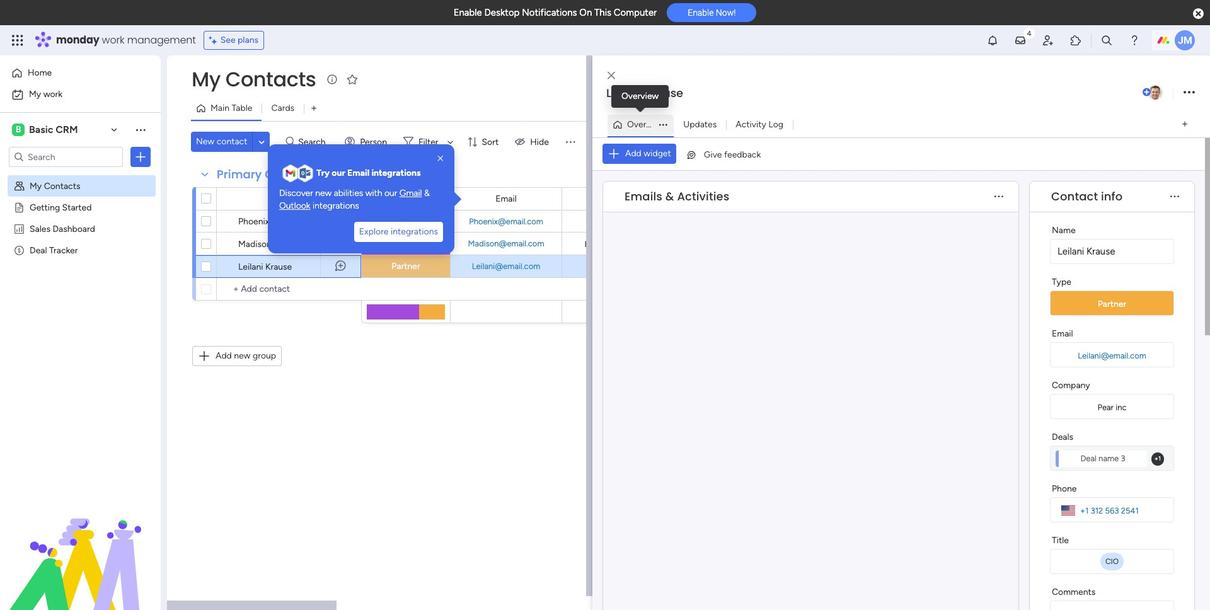 Task type: describe. For each thing, give the bounding box(es) containing it.
phone
[[1052, 483, 1077, 494]]

main
[[211, 103, 229, 113]]

0 vertical spatial options image
[[1184, 84, 1195, 101]]

explore
[[359, 226, 389, 237]]

0 vertical spatial overview
[[622, 91, 659, 101]]

v2 search image
[[286, 135, 295, 149]]

give
[[704, 149, 722, 160]]

+ Add contact text field
[[223, 282, 356, 297]]

filter
[[419, 136, 438, 147]]

plans
[[238, 35, 259, 45]]

& inside discover new abilities with our gmail & outlook integrations
[[424, 188, 430, 199]]

lottie animation element
[[0, 483, 161, 610]]

contact for contact
[[273, 193, 305, 204]]

deal name 3
[[1081, 454, 1125, 463]]

name
[[1099, 454, 1119, 463]]

new contact button
[[191, 132, 252, 152]]

enable now! button
[[667, 3, 757, 22]]

activity log
[[736, 119, 784, 130]]

Email field
[[492, 192, 520, 206]]

phoenix
[[238, 216, 269, 227]]

new
[[196, 136, 214, 147]]

angle down image
[[259, 137, 265, 147]]

basic
[[29, 124, 53, 136]]

menu image
[[564, 136, 577, 148]]

madison
[[238, 239, 272, 250]]

Search field
[[295, 133, 333, 151]]

gmail
[[400, 188, 422, 199]]

my work
[[29, 89, 62, 100]]

feedback
[[724, 149, 761, 160]]

emails
[[625, 188, 663, 204]]

monday work management
[[56, 33, 196, 47]]

add new group button
[[192, 346, 282, 366]]

on
[[579, 7, 592, 18]]

discover new abilities with our gmail & outlook integrations
[[279, 188, 430, 211]]

sort button
[[462, 132, 506, 152]]

2 vertical spatial leilani
[[238, 262, 263, 272]]

dapulse addbtn image
[[1143, 88, 1151, 96]]

title
[[1052, 535, 1069, 546]]

Search in workspace field
[[26, 150, 105, 164]]

krause inside field
[[644, 85, 683, 101]]

overview button
[[608, 114, 674, 135]]

0 horizontal spatial our
[[332, 168, 345, 179]]

sales
[[30, 223, 50, 234]]

bindeer
[[585, 239, 615, 249]]

name
[[1052, 225, 1076, 236]]

leilani krause inside field
[[606, 85, 683, 101]]

email for email
[[496, 193, 517, 204]]

started
[[62, 202, 92, 212]]

add for add new group
[[216, 350, 232, 361]]

integrations inside button
[[391, 226, 438, 237]]

tracker
[[49, 245, 78, 255]]

cards
[[271, 103, 294, 113]]

monday marketplace image
[[1070, 34, 1082, 47]]

integrations inside discover new abilities with our gmail & outlook integrations
[[313, 200, 359, 211]]

0 vertical spatial my contacts
[[192, 65, 316, 93]]

getting started
[[30, 202, 92, 212]]

Leilani Krause field
[[603, 85, 1140, 101]]

deal for deal tracker
[[30, 245, 47, 255]]

comments
[[1052, 587, 1096, 598]]

company inside field
[[587, 193, 625, 204]]

main table
[[211, 103, 252, 113]]

terry turtle image
[[1147, 84, 1164, 101]]

widget
[[644, 148, 671, 159]]

enable desktop notifications on this computer
[[454, 7, 657, 18]]

filter button
[[398, 132, 458, 152]]

see
[[220, 35, 236, 45]]

1 horizontal spatial leilani@email.com link
[[1076, 351, 1149, 360]]

arrow down image
[[443, 134, 458, 149]]

0 vertical spatial leilani@email.com link
[[469, 262, 543, 271]]

activity log button
[[726, 114, 793, 135]]

0 vertical spatial integrations
[[372, 168, 421, 179]]

inc
[[1116, 403, 1127, 412]]

main table button
[[191, 98, 262, 119]]

my work option
[[8, 84, 153, 105]]

updates
[[684, 119, 717, 130]]

email for email leilani@email.com
[[1052, 328, 1073, 339]]

show board description image
[[325, 73, 340, 86]]

0 horizontal spatial leilani@email.com
[[472, 262, 540, 271]]

pear
[[1098, 403, 1114, 412]]

home option
[[8, 63, 153, 83]]

new contact
[[196, 136, 247, 147]]

add widget
[[625, 148, 671, 159]]

dashboard
[[53, 223, 95, 234]]

group
[[253, 350, 276, 361]]

deal for deal name 3
[[1081, 454, 1097, 463]]

contact info
[[1051, 188, 1123, 204]]

with
[[365, 188, 382, 199]]

& inside emails & activities field
[[666, 188, 674, 204]]

abilities
[[334, 188, 363, 199]]

see plans button
[[203, 31, 264, 50]]

notifications image
[[987, 34, 999, 47]]

312
[[1091, 506, 1103, 515]]

madison doyle
[[238, 239, 296, 250]]

crm
[[56, 124, 78, 136]]

1 horizontal spatial type
[[1052, 277, 1072, 287]]

updates button
[[674, 114, 726, 135]]

give feedback button
[[681, 145, 766, 165]]

1 customer from the top
[[386, 216, 426, 227]]

monday
[[56, 33, 99, 47]]

primary contacts
[[217, 166, 318, 182]]

discover
[[279, 188, 313, 199]]

b
[[16, 124, 21, 135]]

options image inside overview button
[[654, 121, 672, 128]]

enable for enable desktop notifications on this computer
[[454, 7, 482, 18]]

sales dashboard
[[30, 223, 95, 234]]

close image
[[608, 71, 615, 80]]

home link
[[8, 63, 153, 83]]

jeremy miller image
[[1175, 30, 1195, 50]]

contacts up getting started in the left of the page
[[44, 180, 80, 191]]



Task type: vqa. For each thing, say whether or not it's contained in the screenshot.
the bottommost Krause
yes



Task type: locate. For each thing, give the bounding box(es) containing it.
contact up levy
[[273, 193, 305, 204]]

home
[[28, 67, 52, 78]]

0 vertical spatial new
[[315, 188, 332, 199]]

leilani@email.com link up pear inc
[[1076, 351, 1149, 360]]

emails & activities
[[625, 188, 730, 204]]

activities
[[677, 188, 730, 204]]

list box containing my contacts
[[0, 172, 161, 431]]

more dots image left dapulse drag handle 3 "image" at the top of the page
[[995, 192, 1004, 201]]

enable
[[454, 7, 482, 18], [688, 8, 714, 18]]

contact
[[217, 136, 247, 147]]

leilani@email.com link
[[469, 262, 543, 271], [1076, 351, 1149, 360]]

add left group
[[216, 350, 232, 361]]

type
[[396, 193, 416, 204], [1052, 277, 1072, 287]]

enable left now!
[[688, 8, 714, 18]]

my down home
[[29, 89, 41, 100]]

contacts up cards
[[225, 65, 316, 93]]

type right with
[[396, 193, 416, 204]]

add new group
[[216, 350, 276, 361]]

our right with
[[384, 188, 397, 199]]

add left widget
[[625, 148, 642, 159]]

contacts up "discover"
[[265, 166, 318, 182]]

sort
[[482, 136, 499, 147]]

1 vertical spatial our
[[384, 188, 397, 199]]

0 vertical spatial email
[[347, 168, 369, 179]]

deal tracker
[[30, 245, 78, 255]]

work for monday
[[102, 33, 125, 47]]

0 horizontal spatial type
[[396, 193, 416, 204]]

leilani@email.com up pear inc
[[1078, 351, 1146, 360]]

more dots image
[[995, 192, 1004, 201], [1171, 192, 1179, 201]]

overview inside button
[[627, 119, 665, 130]]

1 vertical spatial leilani krause
[[1058, 246, 1115, 257]]

deal down sales
[[30, 245, 47, 255]]

desktop
[[484, 7, 520, 18]]

leilani down close icon at the right top
[[606, 85, 642, 101]]

1 vertical spatial add view image
[[1183, 120, 1188, 129]]

contact right dapulse drag handle 3 "image" at the top of the page
[[1051, 188, 1098, 204]]

1 horizontal spatial my contacts
[[192, 65, 316, 93]]

list box
[[0, 172, 161, 431]]

0 vertical spatial partner
[[392, 261, 420, 272]]

table
[[232, 103, 252, 113]]

email inside field
[[496, 193, 517, 204]]

leilani@email.com link down madison@email.com
[[469, 262, 543, 271]]

1 vertical spatial krause
[[1087, 246, 1115, 257]]

add widget button
[[603, 144, 676, 164]]

my contacts up table
[[192, 65, 316, 93]]

Type field
[[393, 192, 419, 206]]

lottie animation image
[[0, 483, 161, 610]]

& right gmail
[[424, 188, 430, 199]]

type inside field
[[396, 193, 416, 204]]

2 vertical spatial options image
[[134, 151, 147, 163]]

integrations down type field
[[391, 226, 438, 237]]

1 vertical spatial new
[[234, 350, 251, 361]]

1 vertical spatial email
[[496, 193, 517, 204]]

0 horizontal spatial options image
[[134, 151, 147, 163]]

1 horizontal spatial add view image
[[1183, 120, 1188, 129]]

invite members image
[[1042, 34, 1055, 47]]

1 vertical spatial add
[[216, 350, 232, 361]]

& right emails
[[666, 188, 674, 204]]

dapulse drag handle 3 image
[[1038, 192, 1043, 201]]

select product image
[[11, 34, 24, 47]]

my contacts up getting started in the left of the page
[[30, 180, 80, 191]]

option
[[0, 174, 161, 177]]

explore integrations
[[359, 226, 438, 237]]

0 vertical spatial add view image
[[311, 104, 317, 113]]

1 horizontal spatial enable
[[688, 8, 714, 18]]

madison@email.com link
[[466, 239, 547, 248]]

integrations down 'abilities'
[[313, 200, 359, 211]]

0 horizontal spatial krause
[[265, 262, 292, 272]]

0 horizontal spatial add view image
[[311, 104, 317, 113]]

1 vertical spatial deal
[[1081, 454, 1097, 463]]

0 horizontal spatial work
[[43, 89, 62, 100]]

0 vertical spatial company
[[587, 193, 625, 204]]

partner down 'explore integrations' button
[[392, 261, 420, 272]]

krause
[[644, 85, 683, 101], [1087, 246, 1115, 257], [265, 262, 292, 272]]

My Contacts field
[[188, 65, 319, 93]]

work inside option
[[43, 89, 62, 100]]

contacts inside field
[[265, 166, 318, 182]]

0 horizontal spatial add
[[216, 350, 232, 361]]

krause down info
[[1087, 246, 1115, 257]]

contacts for primary contacts field
[[265, 166, 318, 182]]

info
[[1101, 188, 1123, 204]]

1 horizontal spatial email
[[496, 193, 517, 204]]

Emails & Activities field
[[622, 188, 733, 205]]

leilani krause up overview button on the top right of the page
[[606, 85, 683, 101]]

enable inside 'button'
[[688, 8, 714, 18]]

2 vertical spatial leilani krause
[[238, 262, 292, 272]]

new left group
[[234, 350, 251, 361]]

1 vertical spatial my contacts
[[30, 180, 80, 191]]

pear inc
[[1098, 403, 1127, 412]]

0 horizontal spatial leilani@email.com link
[[469, 262, 543, 271]]

email
[[347, 168, 369, 179], [496, 193, 517, 204], [1052, 328, 1073, 339]]

my up the main
[[192, 65, 221, 93]]

hide button
[[510, 132, 557, 152]]

log
[[769, 119, 784, 130]]

gmail button
[[400, 187, 422, 200]]

deal left name
[[1081, 454, 1097, 463]]

our
[[332, 168, 345, 179], [384, 188, 397, 199]]

2 vertical spatial krause
[[265, 262, 292, 272]]

0 vertical spatial type
[[396, 193, 416, 204]]

add for add widget
[[625, 148, 642, 159]]

leilani krause down madison doyle
[[238, 262, 292, 272]]

1 horizontal spatial leilani krause
[[606, 85, 683, 101]]

new inside discover new abilities with our gmail & outlook integrations
[[315, 188, 332, 199]]

1 horizontal spatial leilani@email.com
[[1078, 351, 1146, 360]]

2 more dots image from the left
[[1171, 192, 1179, 201]]

our inside discover new abilities with our gmail & outlook integrations
[[384, 188, 397, 199]]

2 customer from the top
[[386, 238, 426, 249]]

0 vertical spatial work
[[102, 33, 125, 47]]

leilani krause down name
[[1058, 246, 1115, 257]]

0 horizontal spatial partner
[[392, 261, 420, 272]]

doyle
[[274, 239, 296, 250]]

public board image
[[13, 201, 25, 213]]

phoenix@email.com
[[469, 217, 543, 226]]

person button
[[340, 132, 395, 152]]

options image
[[1184, 84, 1195, 101], [654, 121, 672, 128], [134, 151, 147, 163]]

company up the bindeer
[[587, 193, 625, 204]]

type down name
[[1052, 277, 1072, 287]]

hide
[[530, 136, 549, 147]]

1 horizontal spatial partner
[[1098, 298, 1127, 309]]

workspace image
[[12, 123, 25, 137]]

contact inside contact info field
[[1051, 188, 1098, 204]]

+1
[[1080, 506, 1089, 515]]

help image
[[1128, 34, 1141, 47]]

my inside option
[[29, 89, 41, 100]]

leilani down 'madison'
[[238, 262, 263, 272]]

0 horizontal spatial deal
[[30, 245, 47, 255]]

2 horizontal spatial options image
[[1184, 84, 1195, 101]]

krause down doyle
[[265, 262, 292, 272]]

1 horizontal spatial more dots image
[[1171, 192, 1179, 201]]

add inside popup button
[[625, 148, 642, 159]]

contact for contact info
[[1051, 188, 1098, 204]]

2 horizontal spatial email
[[1052, 328, 1073, 339]]

add inside button
[[216, 350, 232, 361]]

0 vertical spatial add
[[625, 148, 642, 159]]

integrations up gmail
[[372, 168, 421, 179]]

enable now!
[[688, 8, 736, 18]]

0 horizontal spatial more dots image
[[995, 192, 1004, 201]]

2 vertical spatial email
[[1052, 328, 1073, 339]]

1 vertical spatial leilani@email.com link
[[1076, 351, 1149, 360]]

leilani@email.com inside email leilani@email.com
[[1078, 351, 1146, 360]]

work down home
[[43, 89, 62, 100]]

1 vertical spatial options image
[[654, 121, 672, 128]]

leilani down name
[[1058, 246, 1084, 257]]

give feedback
[[704, 149, 761, 160]]

0 horizontal spatial enable
[[454, 7, 482, 18]]

work right monday
[[102, 33, 125, 47]]

this
[[594, 7, 612, 18]]

1 vertical spatial work
[[43, 89, 62, 100]]

add to favorites image
[[346, 73, 359, 85]]

new down the try on the top left
[[315, 188, 332, 199]]

new for add
[[234, 350, 251, 361]]

notifications
[[522, 7, 577, 18]]

new for discover
[[315, 188, 332, 199]]

madison@email.com
[[468, 239, 544, 248]]

0 vertical spatial our
[[332, 168, 345, 179]]

0 horizontal spatial my contacts
[[30, 180, 80, 191]]

1 vertical spatial leilani
[[1058, 246, 1084, 257]]

&
[[424, 188, 430, 199], [666, 188, 674, 204]]

krause up overview button on the top right of the page
[[644, 85, 683, 101]]

phone +1 312 563 2541
[[1052, 483, 1139, 515]]

phoenix levy
[[238, 216, 290, 227]]

add view image
[[311, 104, 317, 113], [1183, 120, 1188, 129]]

1 more dots image from the left
[[995, 192, 1004, 201]]

options image right terry turtle image
[[1184, 84, 1195, 101]]

1 horizontal spatial our
[[384, 188, 397, 199]]

contact
[[1051, 188, 1098, 204], [273, 193, 305, 204]]

2 horizontal spatial leilani krause
[[1058, 246, 1115, 257]]

workspace selection element
[[12, 122, 80, 137]]

leilani inside leilani krause field
[[606, 85, 642, 101]]

leilani krause
[[606, 85, 683, 101], [1058, 246, 1115, 257], [238, 262, 292, 272]]

1 vertical spatial leilani@email.com
[[1078, 351, 1146, 360]]

management
[[127, 33, 196, 47]]

explore integrations button
[[354, 222, 443, 242]]

1 horizontal spatial leilani
[[606, 85, 642, 101]]

basic crm
[[29, 124, 78, 136]]

2541
[[1121, 506, 1139, 515]]

try our email integrations
[[316, 168, 421, 179]]

my work link
[[8, 84, 153, 105]]

Company field
[[584, 192, 628, 206]]

deal inside list box
[[30, 245, 47, 255]]

1 horizontal spatial options image
[[654, 121, 672, 128]]

getting
[[30, 202, 60, 212]]

update feed image
[[1014, 34, 1027, 47]]

primary
[[217, 166, 262, 182]]

partner up email leilani@email.com
[[1098, 298, 1127, 309]]

0 horizontal spatial company
[[587, 193, 625, 204]]

1 horizontal spatial &
[[666, 188, 674, 204]]

search everything image
[[1101, 34, 1113, 47]]

563
[[1105, 506, 1119, 515]]

deals
[[1052, 432, 1074, 443]]

leilani@email.com
[[472, 262, 540, 271], [1078, 351, 1146, 360]]

overview up overview button on the top right of the page
[[622, 91, 659, 101]]

work for my
[[43, 89, 62, 100]]

1 vertical spatial type
[[1052, 277, 1072, 287]]

0 horizontal spatial new
[[234, 350, 251, 361]]

0 vertical spatial customer
[[386, 216, 426, 227]]

options image up widget
[[654, 121, 672, 128]]

dapulse close image
[[1193, 8, 1204, 20]]

0 vertical spatial krause
[[644, 85, 683, 101]]

1 vertical spatial customer
[[386, 238, 426, 249]]

new inside button
[[234, 350, 251, 361]]

our right the try on the top left
[[332, 168, 345, 179]]

1 horizontal spatial deal
[[1081, 454, 1097, 463]]

cards button
[[262, 98, 304, 119]]

0 horizontal spatial leilani
[[238, 262, 263, 272]]

2 horizontal spatial leilani
[[1058, 246, 1084, 257]]

deal
[[30, 245, 47, 255], [1081, 454, 1097, 463]]

0 vertical spatial deal
[[30, 245, 47, 255]]

0 horizontal spatial email
[[347, 168, 369, 179]]

1 vertical spatial partner
[[1098, 298, 1127, 309]]

1 horizontal spatial add
[[625, 148, 642, 159]]

2 vertical spatial integrations
[[391, 226, 438, 237]]

more dots image right info
[[1171, 192, 1179, 201]]

4 image
[[1024, 26, 1035, 40]]

Primary Contacts field
[[214, 166, 321, 183]]

3
[[1121, 454, 1125, 463]]

computer
[[614, 7, 657, 18]]

my up getting
[[30, 180, 42, 191]]

1 horizontal spatial company
[[1052, 380, 1090, 391]]

see plans
[[220, 35, 259, 45]]

person
[[360, 136, 387, 147]]

0 vertical spatial leilani krause
[[606, 85, 683, 101]]

cio
[[1106, 557, 1119, 566]]

company down email leilani@email.com
[[1052, 380, 1090, 391]]

0 horizontal spatial contact
[[273, 193, 305, 204]]

1 horizontal spatial new
[[315, 188, 332, 199]]

customer down explore integrations
[[386, 238, 426, 249]]

0 vertical spatial leilani@email.com
[[472, 262, 540, 271]]

enable left desktop
[[454, 7, 482, 18]]

Contact info field
[[1048, 188, 1126, 205]]

2 horizontal spatial krause
[[1087, 246, 1115, 257]]

1 horizontal spatial work
[[102, 33, 125, 47]]

1 vertical spatial integrations
[[313, 200, 359, 211]]

leilani
[[606, 85, 642, 101], [1058, 246, 1084, 257], [238, 262, 263, 272]]

1 horizontal spatial krause
[[644, 85, 683, 101]]

1 horizontal spatial contact
[[1051, 188, 1098, 204]]

leilani@email.com down madison@email.com
[[472, 262, 540, 271]]

enable for enable now!
[[688, 8, 714, 18]]

try
[[316, 168, 330, 179]]

1 vertical spatial company
[[1052, 380, 1090, 391]]

workspace options image
[[134, 123, 147, 136]]

0 horizontal spatial &
[[424, 188, 430, 199]]

contacts for my contacts field
[[225, 65, 316, 93]]

overview up add widget
[[627, 119, 665, 130]]

public dashboard image
[[13, 223, 25, 234]]

phoenix@email.com link
[[467, 217, 546, 226]]

email leilani@email.com
[[1052, 328, 1146, 360]]

1 vertical spatial overview
[[627, 119, 665, 130]]

activity
[[736, 119, 766, 130]]

customer down type field
[[386, 216, 426, 227]]

email inside email leilani@email.com
[[1052, 328, 1073, 339]]

0 vertical spatial leilani
[[606, 85, 642, 101]]

options image down workspace options icon
[[134, 151, 147, 163]]

integrations
[[372, 168, 421, 179], [313, 200, 359, 211], [391, 226, 438, 237]]

0 horizontal spatial leilani krause
[[238, 262, 292, 272]]



